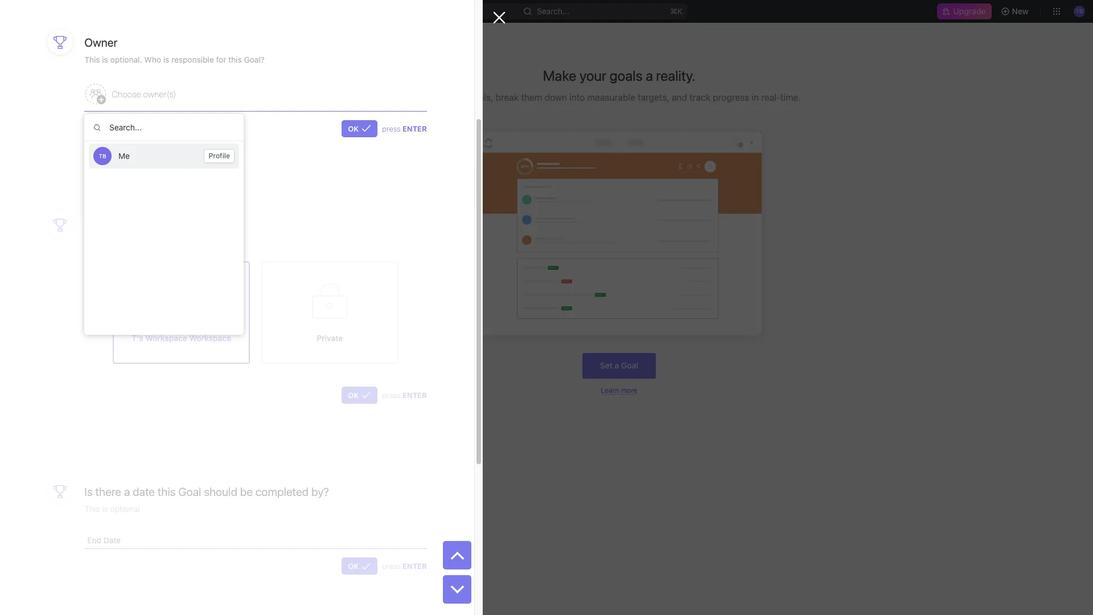 Task type: describe. For each thing, give the bounding box(es) containing it.
private
[[317, 333, 343, 343]]

choose
[[112, 89, 141, 99]]

profile
[[209, 151, 230, 160]]

learn
[[601, 386, 619, 394]]

tree inside sidebar navigation
[[5, 237, 140, 391]]

down
[[545, 92, 567, 103]]

and
[[672, 92, 687, 103]]

t's workspace workspace
[[132, 333, 231, 343]]

goal inside dialog
[[178, 485, 201, 498]]

time.
[[781, 92, 801, 103]]

ok for is there a date this goal should be completed by?
[[348, 562, 359, 571]]

press for owner
[[382, 124, 401, 133]]

ok for owner
[[348, 124, 359, 133]]

0 vertical spatial goal
[[621, 361, 638, 370]]

is there a date this goal should be completed by?
[[84, 485, 329, 498]]

create goals, break them down into measurable targets, and track progress in real-time.
[[437, 92, 801, 103]]

ok button for is there a date this goal should be completed by?
[[342, 558, 378, 575]]

2 ok button from the top
[[342, 387, 378, 404]]

goals,
[[467, 92, 493, 103]]

targets,
[[638, 92, 670, 103]]

reality.
[[656, 67, 696, 84]]

into
[[570, 92, 585, 103]]

2 enter from the top
[[403, 391, 427, 400]]

t's
[[132, 333, 143, 343]]

owner
[[84, 36, 118, 49]]

upgrade link
[[938, 3, 992, 19]]

Search... text field
[[84, 114, 244, 141]]

sidebar navigation
[[0, 23, 145, 615]]

press for is there a date this goal should be completed by?
[[382, 562, 401, 571]]

break
[[496, 92, 519, 103]]

tb
[[99, 153, 106, 159]]

by?
[[311, 485, 329, 498]]

create
[[437, 92, 465, 103]]

owner(s)
[[143, 89, 176, 99]]

2 press from the top
[[382, 391, 401, 400]]

measurable
[[587, 92, 636, 103]]

make
[[543, 67, 577, 84]]

1 horizontal spatial a
[[615, 361, 619, 370]]

me
[[118, 151, 130, 161]]

ok button for owner
[[342, 120, 378, 137]]



Task type: locate. For each thing, give the bounding box(es) containing it.
ok
[[348, 124, 359, 133], [348, 391, 359, 400], [348, 562, 359, 571]]

dialog
[[0, 0, 506, 615]]

upgrade
[[954, 6, 986, 16]]

2 workspace from the left
[[189, 333, 231, 343]]

2 vertical spatial enter
[[403, 562, 427, 571]]

goals
[[610, 67, 643, 84]]

0 horizontal spatial workspace
[[145, 333, 187, 343]]

1 press from the top
[[382, 124, 401, 133]]

⌘k
[[671, 6, 683, 16]]

2 ok from the top
[[348, 391, 359, 400]]

be
[[240, 485, 253, 498]]

1 vertical spatial press
[[382, 391, 401, 400]]

press enter for owner
[[382, 124, 427, 133]]

3 press from the top
[[382, 562, 401, 571]]

a
[[646, 67, 653, 84], [615, 361, 619, 370], [124, 485, 130, 498]]

1 vertical spatial press enter
[[382, 391, 427, 400]]

completed
[[256, 485, 309, 498]]

1 vertical spatial a
[[615, 361, 619, 370]]

real-
[[762, 92, 781, 103]]

2 vertical spatial press
[[382, 562, 401, 571]]

workspace
[[145, 333, 187, 343], [189, 333, 231, 343]]

1 horizontal spatial workspace
[[189, 333, 231, 343]]

your
[[580, 67, 607, 84]]

track
[[690, 92, 711, 103]]

2 vertical spatial a
[[124, 485, 130, 498]]

1 press enter from the top
[[382, 124, 427, 133]]

ok button
[[342, 120, 378, 137], [342, 387, 378, 404], [342, 558, 378, 575]]

enter for is there a date this goal should be completed by?
[[403, 562, 427, 571]]

1 vertical spatial ok button
[[342, 387, 378, 404]]

this
[[158, 485, 176, 498]]

3 ok button from the top
[[342, 558, 378, 575]]

choose owner(s)
[[112, 89, 176, 99]]

2 horizontal spatial a
[[646, 67, 653, 84]]

new
[[1012, 6, 1029, 16]]

0 vertical spatial press
[[382, 124, 401, 133]]

0 horizontal spatial goal
[[178, 485, 201, 498]]

1 workspace from the left
[[145, 333, 187, 343]]

a left date
[[124, 485, 130, 498]]

a right set at the right
[[615, 361, 619, 370]]

0 vertical spatial ok
[[348, 124, 359, 133]]

should
[[204, 485, 237, 498]]

make your goals a reality.
[[543, 67, 696, 84]]

press enter for is there a date this goal should be completed by?
[[382, 562, 427, 571]]

1 vertical spatial enter
[[403, 391, 427, 400]]

is
[[84, 485, 93, 498]]

date
[[133, 485, 155, 498]]

2 vertical spatial ok button
[[342, 558, 378, 575]]

0 horizontal spatial a
[[124, 485, 130, 498]]

new button
[[996, 2, 1036, 21]]

press enter
[[382, 124, 427, 133], [382, 391, 427, 400], [382, 562, 427, 571]]

there
[[95, 485, 121, 498]]

search...
[[537, 6, 570, 16]]

2 vertical spatial ok
[[348, 562, 359, 571]]

3 enter from the top
[[403, 562, 427, 571]]

0 vertical spatial a
[[646, 67, 653, 84]]

enter
[[403, 124, 427, 133], [403, 391, 427, 400], [403, 562, 427, 571]]

enter for owner
[[403, 124, 427, 133]]

tree
[[5, 237, 140, 391]]

0 vertical spatial press enter
[[382, 124, 427, 133]]

dialog containing owner
[[0, 0, 506, 615]]

learn more link
[[601, 386, 638, 394]]

more
[[621, 386, 638, 394]]

goal right this
[[178, 485, 201, 498]]

a up targets,
[[646, 67, 653, 84]]

3 press enter from the top
[[382, 562, 427, 571]]

1 ok from the top
[[348, 124, 359, 133]]

1 enter from the top
[[403, 124, 427, 133]]

goal
[[621, 361, 638, 370], [178, 485, 201, 498]]

1 horizontal spatial goal
[[621, 361, 638, 370]]

goal right set at the right
[[621, 361, 638, 370]]

learn more
[[601, 386, 638, 394]]

profile button
[[204, 149, 235, 163]]

set
[[600, 361, 613, 370]]

them
[[521, 92, 542, 103]]

press
[[382, 124, 401, 133], [382, 391, 401, 400], [382, 562, 401, 571]]

2 vertical spatial press enter
[[382, 562, 427, 571]]

in
[[752, 92, 759, 103]]

1 vertical spatial ok
[[348, 391, 359, 400]]

1 ok button from the top
[[342, 120, 378, 137]]

1 vertical spatial goal
[[178, 485, 201, 498]]

0 vertical spatial enter
[[403, 124, 427, 133]]

3 ok from the top
[[348, 562, 359, 571]]

2 press enter from the top
[[382, 391, 427, 400]]

progress
[[713, 92, 750, 103]]

0 vertical spatial ok button
[[342, 120, 378, 137]]

set a goal
[[600, 361, 638, 370]]



Task type: vqa. For each thing, say whether or not it's contained in the screenshot.
the "user group" icon to the right
no



